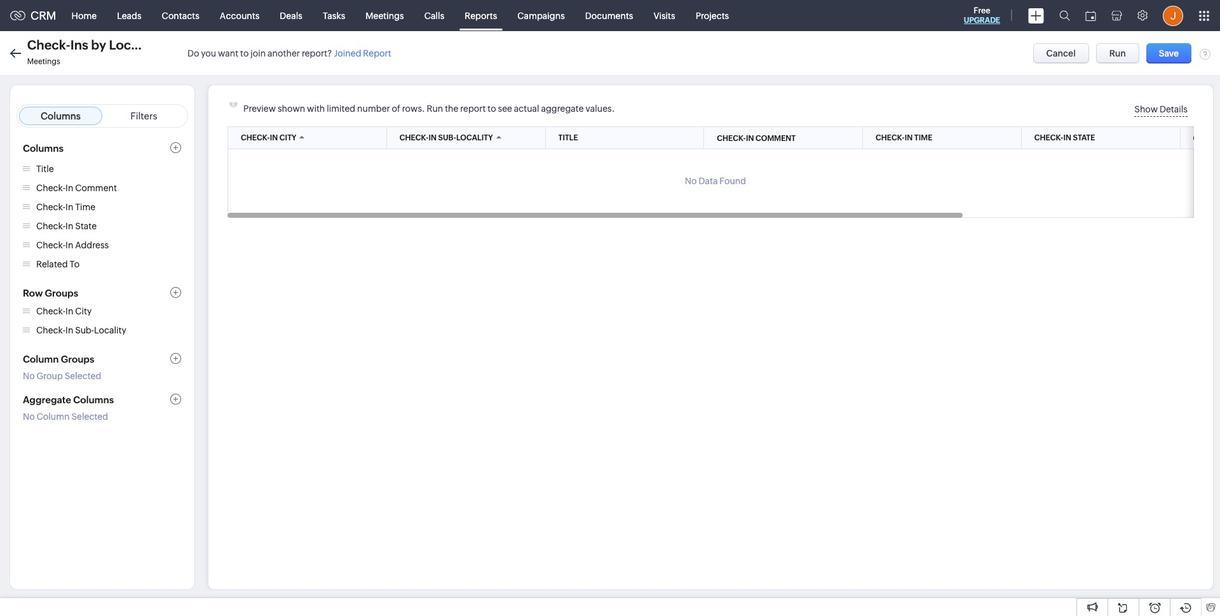 Task type: vqa. For each thing, say whether or not it's contained in the screenshot.
SIGNALS image
no



Task type: describe. For each thing, give the bounding box(es) containing it.
row groups
[[23, 288, 78, 299]]

profile image
[[1164, 5, 1184, 26]]

run button
[[1097, 43, 1140, 63]]

address
[[75, 240, 109, 251]]

crm
[[31, 9, 56, 22]]

reports
[[465, 10, 497, 21]]

column groups
[[23, 354, 94, 365]]

filters tab
[[102, 106, 186, 126]]

tab panel containing columns
[[17, 142, 188, 422]]

filters
[[131, 111, 157, 121]]

check-in sub-locality inside tab panel
[[36, 326, 126, 336]]

deals
[[280, 10, 303, 21]]

columns for group
[[41, 111, 81, 121]]

report
[[461, 104, 486, 114]]

found
[[720, 176, 747, 186]]

search image
[[1060, 10, 1071, 21]]

upgrade
[[965, 16, 1001, 25]]

aggregate
[[23, 395, 71, 405]]

of
[[392, 104, 401, 114]]

check- inside check-ins by locality meetings
[[27, 38, 70, 52]]

documents link
[[575, 0, 644, 31]]

report?
[[302, 48, 332, 58]]

aggregate
[[541, 104, 584, 114]]

home
[[72, 10, 97, 21]]

tasks link
[[313, 0, 356, 31]]

preview
[[244, 104, 276, 114]]

to
[[70, 259, 80, 270]]

1 vertical spatial to
[[488, 104, 496, 114]]

values.
[[586, 104, 615, 114]]

crm link
[[10, 9, 56, 22]]

show
[[1135, 104, 1159, 114]]

contacts
[[162, 10, 200, 21]]

selected for groups
[[65, 371, 101, 382]]

visits link
[[644, 0, 686, 31]]

ins
[[70, 38, 88, 52]]

create menu image
[[1029, 8, 1045, 23]]

no for column groups
[[23, 371, 35, 382]]

join
[[251, 48, 266, 58]]

campaigns
[[518, 10, 565, 21]]

calls link
[[414, 0, 455, 31]]

columns tab
[[19, 106, 102, 126]]

another
[[268, 48, 300, 58]]

group
[[37, 371, 63, 382]]

check-in comment inside tab panel
[[36, 183, 117, 193]]

0 horizontal spatial run
[[427, 104, 443, 114]]

0 vertical spatial no
[[685, 176, 697, 186]]

by
[[91, 38, 106, 52]]

the
[[445, 104, 459, 114]]

locality inside check-ins by locality meetings
[[109, 38, 157, 52]]

cancel button
[[1034, 43, 1090, 63]]



Task type: locate. For each thing, give the bounding box(es) containing it.
columns for in
[[23, 143, 64, 154]]

campaigns link
[[508, 0, 575, 31]]

number
[[357, 104, 390, 114]]

reports link
[[455, 0, 508, 31]]

with
[[307, 104, 325, 114]]

no group selected
[[23, 371, 101, 382]]

state
[[1074, 134, 1096, 142], [1074, 134, 1096, 142], [75, 221, 97, 231]]

1 vertical spatial run
[[427, 104, 443, 114]]

data
[[699, 176, 718, 186]]

save
[[1160, 48, 1180, 58]]

1 vertical spatial meetings
[[27, 57, 60, 66]]

actual
[[514, 104, 540, 114]]

projects link
[[686, 0, 740, 31]]

show details
[[1135, 104, 1189, 114]]

column down aggregate
[[37, 412, 70, 422]]

0 horizontal spatial to
[[240, 48, 249, 58]]

to left see
[[488, 104, 496, 114]]

1 horizontal spatial to
[[488, 104, 496, 114]]

check-
[[27, 38, 70, 52], [241, 134, 270, 142], [241, 134, 270, 142], [400, 134, 429, 142], [400, 134, 429, 142], [876, 134, 905, 142], [876, 134, 905, 142], [1035, 134, 1064, 142], [1035, 134, 1064, 142], [717, 134, 747, 143], [717, 134, 747, 143], [1194, 134, 1221, 143], [1194, 134, 1221, 143], [36, 183, 66, 193], [36, 202, 66, 212], [36, 221, 66, 231], [36, 240, 66, 251], [36, 307, 66, 317], [36, 326, 66, 336]]

see
[[498, 104, 513, 114]]

save button
[[1147, 43, 1192, 63]]

home link
[[61, 0, 107, 31]]

meetings
[[366, 10, 404, 21], [27, 57, 60, 66]]

sub-
[[439, 134, 457, 142], [439, 134, 457, 142], [75, 326, 94, 336]]

check-in state
[[1035, 134, 1096, 142], [1035, 134, 1096, 142], [36, 221, 97, 231]]

no left 'group'
[[23, 371, 35, 382]]

free upgrade
[[965, 6, 1001, 25]]

deals link
[[270, 0, 313, 31]]

calendar image
[[1086, 10, 1097, 21]]

1 horizontal spatial meetings
[[366, 10, 404, 21]]

visits
[[654, 10, 676, 21]]

selected up aggregate columns
[[65, 371, 101, 382]]

accounts link
[[210, 0, 270, 31]]

run inside button
[[1110, 48, 1127, 58]]

selected down aggregate columns
[[71, 412, 108, 422]]

groups right the row
[[45, 288, 78, 299]]

time
[[915, 134, 933, 142], [915, 134, 933, 142], [75, 202, 96, 212]]

tab panel
[[17, 142, 188, 422]]

columns
[[41, 111, 81, 121], [23, 143, 64, 154], [73, 395, 114, 405]]

groups up no group selected
[[61, 354, 94, 365]]

2 vertical spatial no
[[23, 412, 35, 422]]

check-in sub-locality
[[400, 134, 493, 142], [400, 134, 493, 142], [36, 326, 126, 336]]

0 vertical spatial groups
[[45, 288, 78, 299]]

comment
[[756, 134, 796, 143], [756, 134, 796, 143], [75, 183, 117, 193]]

no down aggregate
[[23, 412, 35, 422]]

0 vertical spatial selected
[[65, 371, 101, 382]]

meetings up report
[[366, 10, 404, 21]]

0 vertical spatial meetings
[[366, 10, 404, 21]]

calls
[[425, 10, 445, 21]]

selected for columns
[[71, 412, 108, 422]]

cancel
[[1047, 48, 1077, 58]]

documents
[[586, 10, 634, 21]]

no column selected
[[23, 412, 108, 422]]

title
[[559, 134, 578, 142], [559, 134, 578, 142], [36, 164, 54, 174]]

leads
[[117, 10, 142, 21]]

row
[[23, 288, 43, 299]]

0 vertical spatial run
[[1110, 48, 1127, 58]]

limited
[[327, 104, 356, 114]]

run
[[1110, 48, 1127, 58], [427, 104, 443, 114]]

1 vertical spatial groups
[[61, 354, 94, 365]]

groups for row groups
[[45, 288, 78, 299]]

report
[[363, 48, 392, 58]]

no for aggregate columns
[[23, 412, 35, 422]]

check-in time
[[876, 134, 933, 142], [876, 134, 933, 142], [36, 202, 96, 212]]

preview shown with limited number of rows. run the report to see actual aggregate values.
[[244, 104, 615, 114]]

0 horizontal spatial meetings
[[27, 57, 60, 66]]

profile element
[[1156, 0, 1192, 31]]

create menu element
[[1021, 0, 1052, 31]]

0 vertical spatial to
[[240, 48, 249, 58]]

aggregate columns
[[23, 395, 114, 405]]

1 vertical spatial column
[[37, 412, 70, 422]]

details
[[1161, 104, 1189, 114]]

groups for column groups
[[61, 354, 94, 365]]

0 vertical spatial columns
[[41, 111, 81, 121]]

contacts link
[[152, 0, 210, 31]]

want
[[218, 48, 239, 58]]

meetings inside check-ins by locality meetings
[[27, 57, 60, 66]]

related to
[[36, 259, 80, 270]]

tab list containing columns
[[17, 104, 188, 128]]

to left join
[[240, 48, 249, 58]]

no data found
[[685, 176, 747, 186]]

run left save
[[1110, 48, 1127, 58]]

tasks
[[323, 10, 346, 21]]

meetings inside 'link'
[[366, 10, 404, 21]]

leads link
[[107, 0, 152, 31]]

check-in comment
[[717, 134, 796, 143], [717, 134, 796, 143], [36, 183, 117, 193]]

groups
[[45, 288, 78, 299], [61, 354, 94, 365]]

you
[[201, 48, 216, 58]]

projects
[[696, 10, 730, 21]]

1 vertical spatial selected
[[71, 412, 108, 422]]

check-in city inside tab panel
[[36, 307, 92, 317]]

1 horizontal spatial run
[[1110, 48, 1127, 58]]

no left data
[[685, 176, 697, 186]]

1 vertical spatial columns
[[23, 143, 64, 154]]

tab list
[[17, 104, 188, 128]]

accounts
[[220, 10, 260, 21]]

related
[[36, 259, 68, 270]]

run left the
[[427, 104, 443, 114]]

check-in address
[[36, 240, 109, 251]]

1 vertical spatial no
[[23, 371, 35, 382]]

search element
[[1052, 0, 1079, 31]]

column up 'group'
[[23, 354, 59, 365]]

do
[[188, 48, 199, 58]]

columns inside tab
[[41, 111, 81, 121]]

selected
[[65, 371, 101, 382], [71, 412, 108, 422]]

to
[[240, 48, 249, 58], [488, 104, 496, 114]]

check-ins by locality meetings
[[27, 38, 157, 66]]

free
[[974, 6, 991, 15]]

do you want to join another report? joined report
[[188, 48, 392, 58]]

0 vertical spatial column
[[23, 354, 59, 365]]

meetings down crm
[[27, 57, 60, 66]]

no
[[685, 176, 697, 186], [23, 371, 35, 382], [23, 412, 35, 422]]

locality
[[109, 38, 157, 52], [457, 134, 493, 142], [457, 134, 493, 142], [94, 326, 126, 336]]

2 vertical spatial columns
[[73, 395, 114, 405]]

rows.
[[402, 104, 425, 114]]

shown
[[278, 104, 305, 114]]

meetings link
[[356, 0, 414, 31]]

city
[[280, 134, 297, 142], [280, 134, 297, 142], [75, 307, 92, 317]]

column
[[23, 354, 59, 365], [37, 412, 70, 422]]

joined
[[334, 48, 362, 58]]

check-in city
[[241, 134, 297, 142], [241, 134, 297, 142], [36, 307, 92, 317]]

in
[[270, 134, 278, 142], [270, 134, 278, 142], [429, 134, 437, 142], [429, 134, 437, 142], [905, 134, 913, 142], [905, 134, 913, 142], [1064, 134, 1072, 142], [1064, 134, 1072, 142], [747, 134, 755, 143], [747, 134, 755, 143], [66, 183, 73, 193], [66, 202, 73, 212], [66, 221, 73, 231], [66, 240, 73, 251], [66, 307, 73, 317], [66, 326, 73, 336]]



